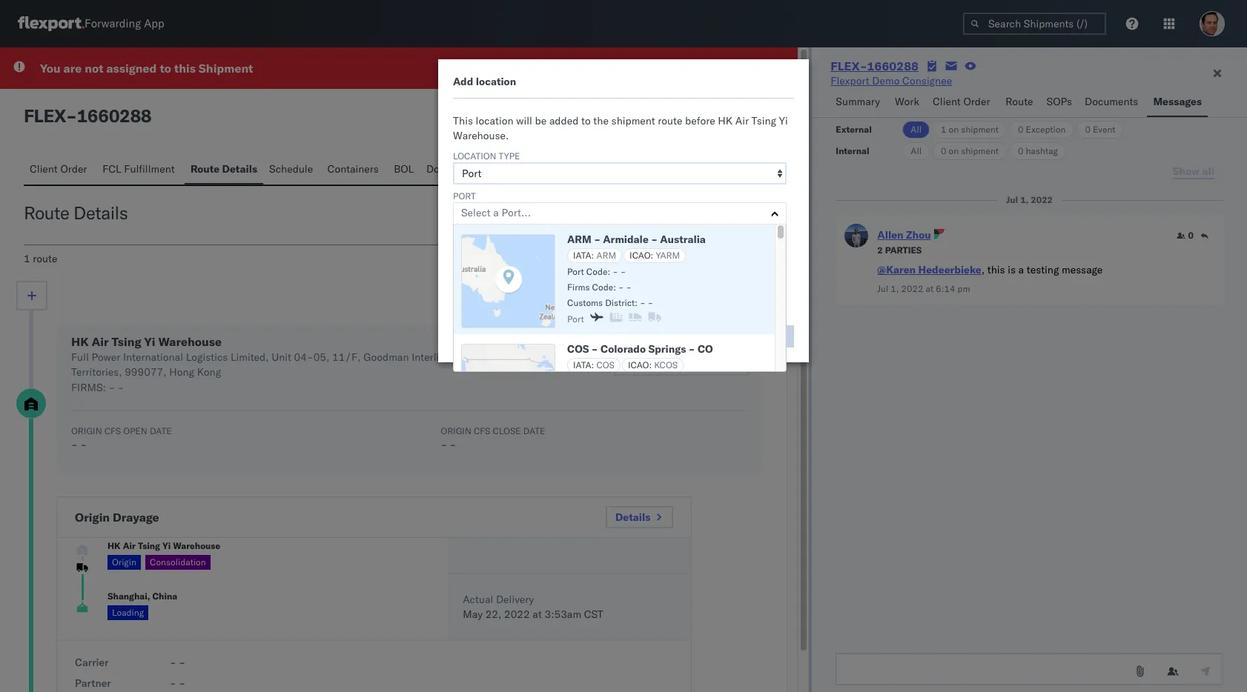 Task type: locate. For each thing, give the bounding box(es) containing it.
new inside hk air tsing yi warehouse full power international logistics limited, unit 04-05, 11/f, goodman interlink, 39 tsing yi road, tsing yi, new territories, 999077, hong kong firms: - -
[[584, 351, 604, 364]]

location inside this location will be added to the shipment route before hk air tsing yi warehouse.
[[476, 114, 514, 128]]

documents for bottommost documents button
[[426, 162, 480, 176]]

list box
[[449, 219, 786, 444]]

warehouse inside hk air tsing yi warehouse full power international logistics limited, unit 04-05, 11/f, goodman interlink, 39 tsing yi road, tsing yi, new territories, 999077, hong kong firms: - -
[[158, 334, 222, 349]]

0 vertical spatial hk
[[718, 114, 733, 128]]

1 horizontal spatial route
[[658, 114, 682, 128]]

yi left the road,
[[500, 351, 509, 364]]

1, down @karen
[[891, 283, 899, 294]]

route
[[1006, 95, 1033, 108], [190, 162, 220, 176], [24, 202, 69, 224]]

1 horizontal spatial jul
[[1006, 194, 1018, 205]]

shanghai,
[[108, 591, 150, 602]]

1 vertical spatial - -
[[170, 677, 185, 690]]

at left 3:53am
[[533, 608, 542, 621]]

assignees
[[555, 162, 603, 176]]

origin inside the origin cfs close date - -
[[441, 426, 471, 437]]

to inside this location will be added to the shipment route before hk air tsing yi warehouse.
[[581, 114, 591, 128]]

before
[[685, 114, 715, 128]]

warehouse for hk air tsing yi warehouse
[[173, 540, 220, 551]]

power
[[92, 351, 120, 364]]

location
[[476, 75, 516, 88], [476, 114, 514, 128]]

testing
[[1027, 263, 1059, 277]]

sops button
[[1041, 88, 1079, 117]]

details inside details button
[[615, 511, 650, 524]]

date for origin cfs close date - -
[[523, 426, 545, 437]]

arm up the iata : arm
[[567, 232, 591, 246]]

1 horizontal spatial type
[[541, 274, 562, 285]]

tsing
[[751, 114, 776, 128], [112, 334, 141, 349], [472, 351, 497, 364], [541, 351, 566, 364], [138, 540, 160, 551]]

client order for the topmost client order button
[[933, 95, 990, 108]]

2 parties button
[[877, 243, 922, 257]]

1 vertical spatial client order button
[[24, 156, 97, 185]]

tsing left yi,
[[541, 351, 566, 364]]

at inside @karen hedeerbieke , this is a testing message jul 1, 2022 at 6:14 pm
[[926, 283, 934, 294]]

2022 down delivery at left
[[504, 608, 530, 621]]

0 inside button
[[1188, 230, 1194, 241]]

0 button
[[1177, 230, 1194, 242]]

on for 0
[[949, 145, 959, 156]]

cfs inside origin cfs open date - -
[[104, 426, 121, 437]]

date right open
[[150, 426, 172, 437]]

cos
[[567, 342, 589, 355], [596, 359, 615, 370]]

1 horizontal spatial order
[[963, 95, 990, 108]]

air down drayage
[[123, 540, 136, 551]]

1 horizontal spatial to
[[581, 114, 591, 128]]

flex-
[[831, 59, 867, 73]]

:
[[591, 249, 594, 261], [651, 249, 653, 261], [591, 359, 594, 370], [649, 359, 652, 370]]

new right yi,
[[584, 351, 604, 364]]

: right "view" on the bottom of the page
[[649, 359, 652, 370]]

origin up the shanghai,
[[112, 556, 136, 568]]

shipment
[[611, 114, 655, 128], [961, 124, 999, 135], [961, 145, 999, 156]]

iata left "view" on the bottom of the page
[[573, 359, 591, 370]]

0 horizontal spatial documents
[[426, 162, 480, 176]]

all for 0
[[911, 145, 922, 156]]

1 route
[[24, 252, 57, 265]]

client order up 1 on shipment
[[933, 95, 990, 108]]

1 select from the top
[[461, 206, 491, 219]]

0 vertical spatial details
[[222, 162, 257, 176]]

0 vertical spatial all button
[[903, 121, 930, 139]]

1 vertical spatial arm
[[596, 249, 616, 261]]

firms:
[[71, 381, 106, 394]]

terminal
[[453, 232, 497, 243]]

route details left schedule
[[190, 162, 257, 176]]

1 horizontal spatial 2022
[[901, 283, 923, 294]]

1 vertical spatial this
[[987, 263, 1005, 277]]

1
[[941, 124, 946, 135], [24, 252, 30, 265]]

air right before
[[735, 114, 749, 128]]

client order button left fcl at the top left of page
[[24, 156, 97, 185]]

0 vertical spatial messages button
[[1147, 88, 1208, 117]]

1 location from the top
[[476, 75, 516, 88]]

view warehouse info button
[[614, 354, 748, 376]]

0 horizontal spatial messages button
[[489, 156, 549, 185]]

to right assigned at the top of page
[[160, 61, 171, 76]]

: up port code: - - firms code: - - customs district: - - at the top of the page
[[591, 249, 594, 261]]

type right job
[[541, 274, 562, 285]]

1 vertical spatial 2022
[[901, 283, 923, 294]]

client down flex
[[30, 162, 58, 176]]

2022 down hashtag
[[1031, 194, 1053, 205]]

cfs left close
[[474, 426, 490, 437]]

shipment down 1 on shipment
[[961, 145, 999, 156]]

schedule
[[269, 162, 313, 176]]

2022 down @karen
[[901, 283, 923, 294]]

1 vertical spatial on
[[949, 145, 959, 156]]

0 for 0 on shipment
[[941, 145, 946, 156]]

1 vertical spatial hk
[[71, 334, 89, 349]]

fcl fulfillment button
[[97, 156, 185, 185]]

0 vertical spatial arm
[[567, 232, 591, 246]]

warehouse
[[650, 358, 703, 371]]

co
[[698, 342, 713, 355]]

at
[[926, 283, 934, 294], [533, 608, 542, 621]]

origin cfs close date - -
[[441, 426, 545, 452]]

2 all button from the top
[[903, 142, 930, 160]]

1 on from the top
[[949, 124, 959, 135]]

client
[[933, 95, 961, 108], [30, 162, 58, 176]]

0 horizontal spatial cos
[[567, 342, 589, 355]]

documents up event
[[1085, 95, 1138, 108]]

jul down @karen
[[877, 283, 888, 294]]

jul 1, 2022
[[1006, 194, 1053, 205]]

flexport
[[831, 74, 869, 87]]

0 horizontal spatial air
[[92, 334, 109, 349]]

order for the topmost client order button
[[963, 95, 990, 108]]

iata for iata : arm
[[573, 249, 591, 261]]

yi up international
[[144, 334, 155, 349]]

0 for 0 exception
[[1018, 124, 1023, 135]]

iata up firms
[[573, 249, 591, 261]]

icao down the arm - armidale - australia
[[630, 249, 651, 261]]

icao down cos - colorado springs - co
[[628, 359, 649, 370]]

0 vertical spatial route
[[1006, 95, 1033, 108]]

list box containing arm - armidale - australia
[[449, 219, 786, 444]]

on up 0 on shipment at the top of page
[[949, 124, 959, 135]]

new left trucking
[[453, 274, 473, 285]]

0 vertical spatial select
[[461, 206, 491, 219]]

1 horizontal spatial date
[[523, 426, 545, 437]]

client order button up 1 on shipment
[[927, 88, 1000, 117]]

0 horizontal spatial messages
[[495, 162, 541, 176]]

type right location
[[499, 151, 520, 162]]

route details
[[190, 162, 257, 176], [24, 202, 128, 224]]

1 vertical spatial client order
[[30, 162, 87, 176]]

1 all button from the top
[[903, 121, 930, 139]]

route right fulfillment
[[190, 162, 220, 176]]

location for add
[[476, 75, 516, 88]]

1 vertical spatial route
[[33, 252, 57, 265]]

2 cfs from the left
[[474, 426, 490, 437]]

: for yarm
[[651, 249, 653, 261]]

documents for the right documents button
[[1085, 95, 1138, 108]]

close
[[493, 426, 521, 437]]

2 on from the top
[[949, 145, 959, 156]]

zhou
[[906, 228, 931, 242]]

0 horizontal spatial cfs
[[104, 426, 121, 437]]

cfs left open
[[104, 426, 121, 437]]

client down consignee
[[933, 95, 961, 108]]

1 vertical spatial type
[[541, 274, 562, 285]]

1 horizontal spatial 1,
[[1020, 194, 1029, 205]]

0 horizontal spatial 2022
[[504, 608, 530, 621]]

-
[[66, 105, 77, 127], [594, 232, 600, 246], [651, 232, 658, 246], [613, 266, 618, 277], [620, 266, 626, 277], [618, 281, 624, 292], [626, 281, 632, 292], [640, 297, 645, 308], [648, 297, 653, 308], [592, 342, 598, 355], [689, 342, 695, 355], [109, 381, 115, 394], [118, 381, 124, 394], [71, 438, 78, 452], [80, 438, 87, 452], [441, 438, 447, 452], [450, 438, 456, 452], [170, 656, 176, 669], [179, 656, 185, 669], [170, 677, 176, 690], [179, 677, 185, 690]]

iata for iata : cos
[[573, 359, 591, 370]]

0 horizontal spatial documents button
[[420, 156, 489, 185]]

: right yi,
[[591, 359, 594, 370]]

at inside "actual delivery may 22, 2022 at 3:53am cst"
[[533, 608, 542, 621]]

route details inside button
[[190, 162, 257, 176]]

0 horizontal spatial hk
[[71, 334, 89, 349]]

cfs inside the origin cfs close date - -
[[474, 426, 490, 437]]

port down customs
[[567, 314, 584, 325]]

0 vertical spatial all
[[911, 124, 922, 135]]

1 horizontal spatial new
[[584, 351, 604, 364]]

1 vertical spatial order
[[60, 162, 87, 176]]

0 vertical spatial - -
[[170, 656, 185, 669]]

external
[[836, 124, 872, 135]]

fcl fulfillment
[[103, 162, 175, 176]]

documents down location
[[426, 162, 480, 176]]

1 vertical spatial iata
[[573, 359, 591, 370]]

location for this
[[476, 114, 514, 128]]

0 horizontal spatial date
[[150, 426, 172, 437]]

this inside @karen hedeerbieke , this is a testing message jul 1, 2022 at 6:14 pm
[[987, 263, 1005, 277]]

2 vertical spatial air
[[123, 540, 136, 551]]

2 iata from the top
[[573, 359, 591, 370]]

this right ,
[[987, 263, 1005, 277]]

yi right exception
[[779, 114, 788, 128]]

to left "the"
[[581, 114, 591, 128]]

2 location from the top
[[476, 114, 514, 128]]

: left the "yarm"
[[651, 249, 653, 261]]

select a port...
[[461, 206, 531, 219]]

port up select a port...
[[453, 191, 476, 202]]

air inside hk air tsing yi warehouse full power international logistics limited, unit 04-05, 11/f, goodman interlink, 39 tsing yi road, tsing yi, new territories, 999077, hong kong firms: - -
[[92, 334, 109, 349]]

route up the 1 route
[[24, 202, 69, 224]]

origin for origin cfs open date - -
[[71, 426, 102, 437]]

1 vertical spatial location
[[476, 114, 514, 128]]

0 vertical spatial 1
[[941, 124, 946, 135]]

a up trucking
[[493, 248, 499, 261]]

0 vertical spatial documents button
[[1079, 88, 1147, 117]]

client for bottom client order button
[[30, 162, 58, 176]]

2 select from the top
[[461, 248, 491, 261]]

location up warehouse.
[[476, 114, 514, 128]]

full
[[71, 351, 89, 364]]

hk right before
[[718, 114, 733, 128]]

a
[[493, 206, 499, 219], [493, 248, 499, 261], [1018, 263, 1024, 277]]

port code: - - firms code: - - customs district: - -
[[567, 266, 653, 308]]

carrier
[[75, 656, 109, 669]]

1 vertical spatial all
[[911, 145, 922, 156]]

date inside origin cfs open date - -
[[150, 426, 172, 437]]

1 date from the left
[[150, 426, 172, 437]]

2022 inside "actual delivery may 22, 2022 at 3:53am cst"
[[504, 608, 530, 621]]

select for select a port...
[[461, 206, 491, 219]]

order up 1 on shipment
[[963, 95, 990, 108]]

date right close
[[523, 426, 545, 437]]

icao
[[630, 249, 651, 261], [628, 359, 649, 370]]

2 - - from the top
[[170, 677, 185, 690]]

date for origin cfs open date - -
[[150, 426, 172, 437]]

code: up district:
[[592, 281, 616, 292]]

origin left drayage
[[75, 510, 110, 525]]

port inside port code: - - firms code: - - customs district: - -
[[567, 266, 584, 277]]

cos down colorado
[[596, 359, 615, 370]]

0 vertical spatial iata
[[573, 249, 591, 261]]

code: down the iata : arm
[[586, 266, 610, 277]]

actual
[[463, 593, 493, 606]]

origin down firms:
[[71, 426, 102, 437]]

None text field
[[836, 653, 1223, 686]]

1 horizontal spatial cfs
[[474, 426, 490, 437]]

1 - - from the top
[[170, 656, 185, 669]]

0 vertical spatial to
[[160, 61, 171, 76]]

1 vertical spatial 1
[[24, 252, 30, 265]]

hk up full
[[71, 334, 89, 349]]

allen zhou button
[[877, 228, 931, 242]]

order left fcl at the top left of page
[[60, 162, 87, 176]]

1660288 up the flexport demo consignee
[[867, 59, 919, 73]]

a right is on the right of the page
[[1018, 263, 1024, 277]]

at left 6:14
[[926, 283, 934, 294]]

1 vertical spatial port
[[567, 266, 584, 277]]

1 vertical spatial documents
[[426, 162, 480, 176]]

select up terminal
[[461, 206, 491, 219]]

flex - 1660288
[[24, 105, 151, 127]]

0 vertical spatial client order
[[933, 95, 990, 108]]

terminal...
[[502, 248, 550, 261]]

1 iata from the top
[[573, 249, 591, 261]]

documents button down warehouse.
[[420, 156, 489, 185]]

warehouse up consolidation
[[173, 540, 220, 551]]

warehouse for hk air tsing yi warehouse full power international logistics limited, unit 04-05, 11/f, goodman interlink, 39 tsing yi road, tsing yi, new territories, 999077, hong kong firms: - -
[[158, 334, 222, 349]]

hk air tsing yi warehouse
[[108, 540, 220, 551]]

1,
[[1020, 194, 1029, 205], [891, 283, 899, 294]]

yi
[[779, 114, 788, 128], [144, 334, 155, 349], [500, 351, 509, 364], [162, 540, 171, 551]]

allen
[[877, 228, 903, 242]]

route up "0 exception"
[[1006, 95, 1033, 108]]

location type
[[453, 151, 520, 162]]

all for 1
[[911, 124, 922, 135]]

parties
[[885, 245, 922, 256]]

tsing down drayage
[[138, 540, 160, 551]]

1 vertical spatial new
[[584, 351, 604, 364]]

you
[[40, 61, 61, 76]]

client order for bottom client order button
[[30, 162, 87, 176]]

arm down the armidale
[[596, 249, 616, 261]]

arm
[[567, 232, 591, 246], [596, 249, 616, 261]]

shipment right "the"
[[611, 114, 655, 128]]

port up firms
[[567, 266, 584, 277]]

0 vertical spatial warehouse
[[158, 334, 222, 349]]

0 vertical spatial documents
[[1085, 95, 1138, 108]]

flexport. image
[[18, 16, 85, 31]]

1 horizontal spatial route details
[[190, 162, 257, 176]]

select down terminal
[[461, 248, 491, 261]]

1 horizontal spatial details
[[222, 162, 257, 176]]

0 vertical spatial order
[[963, 95, 990, 108]]

22,
[[485, 608, 501, 621]]

1 vertical spatial at
[[533, 608, 542, 621]]

documents
[[1085, 95, 1138, 108], [426, 162, 480, 176]]

0 vertical spatial at
[[926, 283, 934, 294]]

2 vertical spatial details
[[615, 511, 650, 524]]

client order button
[[927, 88, 1000, 117], [24, 156, 97, 185]]

colorado
[[601, 342, 646, 355]]

1 cfs from the left
[[104, 426, 121, 437]]

assignees button
[[549, 156, 612, 185]]

0 vertical spatial on
[[949, 124, 959, 135]]

@karen hedeerbieke , this is a testing message jul 1, 2022 at 6:14 pm
[[877, 263, 1103, 294]]

warehouse
[[158, 334, 222, 349], [173, 540, 220, 551]]

tsing inside this location will be added to the shipment route before hk air tsing yi warehouse.
[[751, 114, 776, 128]]

origin left close
[[441, 426, 471, 437]]

iata : arm
[[573, 249, 616, 261]]

1 vertical spatial to
[[581, 114, 591, 128]]

0 horizontal spatial route
[[24, 202, 69, 224]]

- - for partner
[[170, 677, 185, 690]]

on down 1 on shipment
[[949, 145, 959, 156]]

a inside @karen hedeerbieke , this is a testing message jul 1, 2022 at 6:14 pm
[[1018, 263, 1024, 277]]

hk inside hk air tsing yi warehouse full power international logistics limited, unit 04-05, 11/f, goodman interlink, 39 tsing yi road, tsing yi, new territories, 999077, hong kong firms: - -
[[71, 334, 89, 349]]

summary button
[[830, 88, 889, 117]]

this
[[174, 61, 196, 76], [987, 263, 1005, 277]]

2 vertical spatial route
[[24, 202, 69, 224]]

1 horizontal spatial 1660288
[[867, 59, 919, 73]]

documents button up event
[[1079, 88, 1147, 117]]

on for 1
[[949, 124, 959, 135]]

1, down 0 hashtag
[[1020, 194, 1029, 205]]

a left port...
[[493, 206, 499, 219]]

upload
[[556, 108, 591, 122]]

0 vertical spatial route
[[658, 114, 682, 128]]

1 vertical spatial air
[[92, 334, 109, 349]]

select for select a terminal...
[[461, 248, 491, 261]]

origin for origin
[[112, 556, 136, 568]]

the
[[593, 114, 609, 128]]

forwarding
[[85, 17, 141, 31]]

1 vertical spatial warehouse
[[173, 540, 220, 551]]

origin
[[71, 426, 102, 437], [441, 426, 471, 437], [75, 510, 110, 525], [112, 556, 136, 568]]

date inside the origin cfs close date - -
[[523, 426, 545, 437]]

0 vertical spatial a
[[493, 206, 499, 219]]

air up power
[[92, 334, 109, 349]]

this left shipment
[[174, 61, 196, 76]]

- - for carrier
[[170, 656, 185, 669]]

route details down fcl at the top left of page
[[24, 202, 128, 224]]

1 horizontal spatial route
[[190, 162, 220, 176]]

2 date from the left
[[523, 426, 545, 437]]

1 horizontal spatial documents button
[[1079, 88, 1147, 117]]

cos up iata : cos
[[567, 342, 589, 355]]

2 horizontal spatial 2022
[[1031, 194, 1053, 205]]

order for bottom client order button
[[60, 162, 87, 176]]

territories,
[[71, 366, 122, 379]]

iata : cos
[[573, 359, 615, 370]]

1 horizontal spatial air
[[123, 540, 136, 551]]

0 horizontal spatial arm
[[567, 232, 591, 246]]

location right add
[[476, 75, 516, 88]]

origin drayage
[[75, 510, 159, 525]]

1 horizontal spatial messages
[[1153, 95, 1202, 108]]

1 horizontal spatial documents
[[1085, 95, 1138, 108]]

sops
[[1047, 95, 1072, 108]]

1 vertical spatial select
[[461, 248, 491, 261]]

1 vertical spatial 1660288
[[77, 105, 151, 127]]

0 horizontal spatial to
[[160, 61, 171, 76]]

shipment up 0 on shipment at the top of page
[[961, 124, 999, 135]]

@karen
[[877, 263, 916, 277]]

1 all from the top
[[911, 124, 922, 135]]

0 horizontal spatial at
[[533, 608, 542, 621]]

1 horizontal spatial 1
[[941, 124, 946, 135]]

1 vertical spatial all button
[[903, 142, 930, 160]]

tsing right before
[[751, 114, 776, 128]]

1 horizontal spatial at
[[926, 283, 934, 294]]

None field
[[461, 203, 465, 222]]

0 horizontal spatial 1,
[[891, 283, 899, 294]]

1 vertical spatial client
[[30, 162, 58, 176]]

2 all from the top
[[911, 145, 922, 156]]

0 horizontal spatial order
[[60, 162, 87, 176]]

origin inside origin cfs open date - -
[[71, 426, 102, 437]]

hk inside this location will be added to the shipment route before hk air tsing yi warehouse.
[[718, 114, 733, 128]]

client order left fcl at the top left of page
[[30, 162, 87, 176]]

0 horizontal spatial new
[[453, 274, 473, 285]]

warehouse up logistics
[[158, 334, 222, 349]]

port
[[453, 191, 476, 202], [567, 266, 584, 277], [567, 314, 584, 325]]

jul down 0 hashtag
[[1006, 194, 1018, 205]]

hk down 'origin drayage'
[[108, 540, 121, 551]]

2 horizontal spatial route
[[1006, 95, 1033, 108]]

air inside this location will be added to the shipment route before hk air tsing yi warehouse.
[[735, 114, 749, 128]]

file exception button
[[661, 104, 763, 126], [661, 104, 763, 126]]

1660288 down assigned at the top of page
[[77, 105, 151, 127]]

0 vertical spatial messages
[[1153, 95, 1202, 108]]

select
[[461, 206, 491, 219], [461, 248, 491, 261]]

route inside this location will be added to the shipment route before hk air tsing yi warehouse.
[[658, 114, 682, 128]]



Task type: vqa. For each thing, say whether or not it's contained in the screenshot.
FLEX-1792904 "Bookings"
no



Task type: describe. For each thing, give the bounding box(es) containing it.
app
[[144, 17, 164, 31]]

select a terminal...
[[461, 248, 550, 261]]

origin cfs open date - -
[[71, 426, 172, 452]]

warehouse.
[[453, 129, 509, 142]]

0 vertical spatial client order button
[[927, 88, 1000, 117]]

district:
[[605, 297, 638, 308]]

3:53am
[[545, 608, 581, 621]]

air for hk air tsing yi warehouse full power international logistics limited, unit 04-05, 11/f, goodman interlink, 39 tsing yi road, tsing yi, new territories, 999077, hong kong firms: - -
[[92, 334, 109, 349]]

39
[[457, 351, 469, 364]]

open
[[123, 426, 147, 437]]

0 for 0 hashtag
[[1018, 145, 1023, 156]]

0 for 0
[[1188, 230, 1194, 241]]

info
[[706, 358, 725, 371]]

1 vertical spatial cos
[[596, 359, 615, 370]]

flex
[[24, 105, 66, 127]]

kong
[[197, 366, 221, 379]]

0 exception
[[1018, 124, 1066, 135]]

will
[[516, 114, 532, 128]]

a for terminal...
[[493, 248, 499, 261]]

work
[[895, 95, 919, 108]]

1, inside @karen hedeerbieke , this is a testing message jul 1, 2022 at 6:14 pm
[[891, 283, 899, 294]]

air for hk air tsing yi warehouse
[[123, 540, 136, 551]]

exception
[[705, 108, 754, 122]]

internal
[[836, 145, 869, 156]]

1 horizontal spatial arm
[[596, 249, 616, 261]]

file exception
[[684, 108, 754, 122]]

not
[[85, 61, 103, 76]]

0 horizontal spatial type
[[499, 151, 520, 162]]

2 vertical spatial port
[[567, 314, 584, 325]]

client for the topmost client order button
[[933, 95, 961, 108]]

icao : kcos
[[628, 359, 678, 370]]

delivery
[[496, 593, 534, 606]]

location
[[453, 151, 496, 162]]

add
[[453, 75, 473, 88]]

springs
[[648, 342, 686, 355]]

shipment for internal
[[961, 145, 999, 156]]

0 vertical spatial new
[[453, 274, 473, 285]]

unit
[[271, 351, 291, 364]]

tsing right 39
[[472, 351, 497, 364]]

all button for 1
[[903, 121, 930, 139]]

is
[[1008, 263, 1016, 277]]

0 vertical spatial 1,
[[1020, 194, 1029, 205]]

upload document button
[[545, 104, 655, 126]]

australia
[[660, 232, 706, 246]]

flexport demo consignee
[[831, 74, 952, 87]]

cos - colorado springs - co
[[567, 342, 713, 355]]

0 vertical spatial port
[[453, 191, 476, 202]]

exception
[[1026, 124, 1066, 135]]

job
[[523, 274, 539, 285]]

tsing up power
[[112, 334, 141, 349]]

customs
[[567, 297, 603, 308]]

cst
[[584, 608, 603, 621]]

flexport demo consignee link
[[831, 73, 952, 88]]

cfs for origin cfs close date - -
[[474, 426, 490, 437]]

actual delivery may 22, 2022 at 3:53am cst
[[463, 593, 603, 621]]

0 vertical spatial 1660288
[[867, 59, 919, 73]]

partner
[[75, 677, 111, 690]]

pm
[[957, 283, 970, 294]]

: for cos
[[591, 359, 594, 370]]

04-
[[294, 351, 313, 364]]

origin for origin drayage
[[75, 510, 110, 525]]

2022 inside @karen hedeerbieke , this is a testing message jul 1, 2022 at 6:14 pm
[[901, 283, 923, 294]]

1 for 1 on shipment
[[941, 124, 946, 135]]

: for kcos
[[649, 359, 652, 370]]

trucking
[[475, 274, 520, 285]]

all button for 0
[[903, 142, 930, 160]]

0 vertical spatial 2022
[[1031, 194, 1053, 205]]

fulfillment
[[124, 162, 175, 176]]

0 vertical spatial jul
[[1006, 194, 1018, 205]]

1 for 1 route
[[24, 252, 30, 265]]

0 vertical spatial this
[[174, 61, 196, 76]]

document
[[594, 108, 645, 122]]

shipment for external
[[961, 124, 999, 135]]

hong
[[169, 366, 194, 379]]

kcos
[[654, 359, 678, 370]]

armidale
[[603, 232, 649, 246]]

hk for hk air tsing yi warehouse
[[108, 540, 121, 551]]

jul inside @karen hedeerbieke , this is a testing message jul 1, 2022 at 6:14 pm
[[877, 283, 888, 294]]

0 vertical spatial code:
[[586, 266, 610, 277]]

icao for icao : yarm
[[630, 249, 651, 261]]

arm - armidale - australia
[[567, 232, 706, 246]]

details button
[[606, 506, 673, 529]]

you are not assigned to this shipment
[[40, 61, 253, 76]]

containers
[[327, 162, 379, 176]]

1 vertical spatial documents button
[[420, 156, 489, 185]]

new trucking job type
[[453, 274, 562, 285]]

added
[[549, 114, 579, 128]]

forwarding app
[[85, 17, 164, 31]]

1 vertical spatial messages button
[[489, 156, 549, 185]]

icao for icao : kcos
[[628, 359, 649, 370]]

allen zhou
[[877, 228, 931, 242]]

: for arm
[[591, 249, 594, 261]]

0 for 0 event
[[1085, 124, 1090, 135]]

0 horizontal spatial details
[[73, 202, 128, 224]]

0 horizontal spatial 1660288
[[77, 105, 151, 127]]

details inside route details button
[[222, 162, 257, 176]]

flex-1660288
[[831, 59, 919, 73]]

0 hashtag
[[1018, 145, 1058, 156]]

Search Shipments (/) text field
[[963, 13, 1106, 35]]

2 parties
[[877, 245, 922, 256]]

origin for origin cfs close date - -
[[441, 426, 471, 437]]

goodman
[[363, 351, 409, 364]]

messages for top the messages button
[[1153, 95, 1202, 108]]

schedule button
[[263, 156, 321, 185]]

be
[[535, 114, 547, 128]]

port...
[[502, 206, 531, 219]]

containers button
[[321, 156, 388, 185]]

yi up consolidation
[[162, 540, 171, 551]]

road,
[[511, 351, 539, 364]]

1 vertical spatial code:
[[592, 281, 616, 292]]

yi inside this location will be added to the shipment route before hk air tsing yi warehouse.
[[779, 114, 788, 128]]

6:14
[[936, 283, 955, 294]]

bol
[[394, 162, 414, 176]]

999077,
[[125, 366, 166, 379]]

a for port...
[[493, 206, 499, 219]]

logistics
[[186, 351, 228, 364]]

0 vertical spatial cos
[[567, 342, 589, 355]]

1 on shipment
[[941, 124, 999, 135]]

forwarding app link
[[18, 16, 164, 31]]

view warehouse info
[[623, 358, 725, 371]]

consolidation
[[150, 556, 206, 568]]

route details button
[[185, 156, 263, 185]]

route button
[[1000, 88, 1041, 117]]

route inside route details button
[[190, 162, 220, 176]]

hk for hk air tsing yi warehouse full power international logistics limited, unit 04-05, 11/f, goodman interlink, 39 tsing yi road, tsing yi, new territories, 999077, hong kong firms: - -
[[71, 334, 89, 349]]

shipment inside this location will be added to the shipment route before hk air tsing yi warehouse.
[[611, 114, 655, 128]]

message
[[1062, 263, 1103, 277]]

0 on shipment
[[941, 145, 999, 156]]

cfs for origin cfs open date - -
[[104, 426, 121, 437]]

1 vertical spatial route details
[[24, 202, 128, 224]]

route inside button
[[1006, 95, 1033, 108]]

messages for bottommost the messages button
[[495, 162, 541, 176]]

file
[[684, 108, 702, 122]]

0 horizontal spatial route
[[33, 252, 57, 265]]



